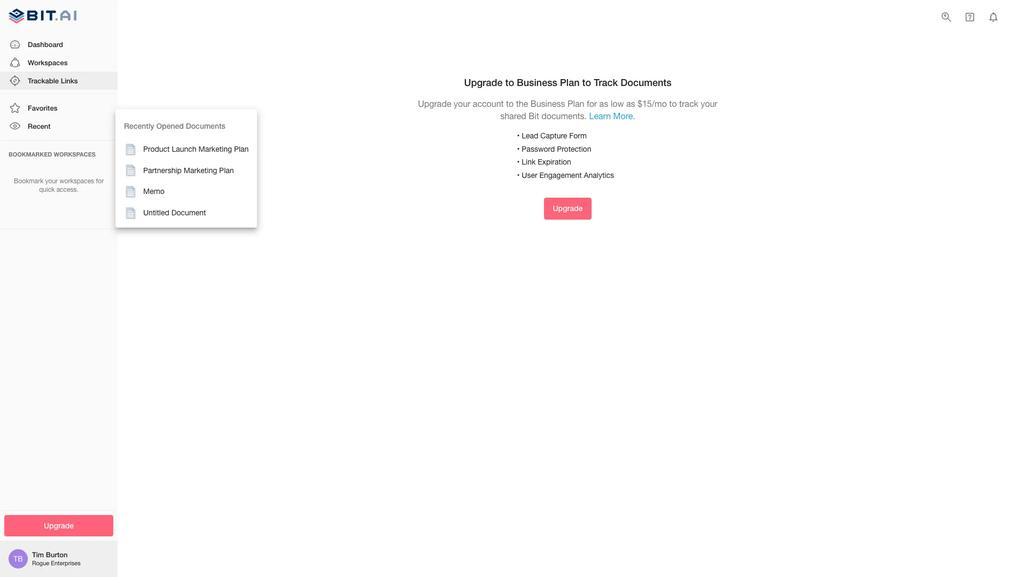 Task type: vqa. For each thing, say whether or not it's contained in the screenshot.
recent
yes



Task type: describe. For each thing, give the bounding box(es) containing it.
product launch marketing plan
[[143, 145, 249, 153]]

low
[[611, 99, 624, 108]]

trackable links
[[28, 76, 78, 85]]

$15/mo
[[638, 99, 667, 108]]

marketing inside menu item
[[184, 166, 217, 175]]

trackable
[[28, 76, 59, 85]]

documents inside recently opened documents menu
[[186, 121, 226, 130]]

burton
[[46, 551, 68, 559]]

memo link
[[116, 181, 257, 203]]

workspaces button
[[0, 53, 118, 72]]

learn more.
[[590, 111, 636, 121]]

shared
[[501, 111, 527, 121]]

1 • from the top
[[517, 132, 520, 140]]

to left track
[[670, 99, 677, 108]]

memo menu item
[[116, 181, 257, 203]]

favorites
[[28, 104, 57, 112]]

2 horizontal spatial your
[[701, 99, 718, 108]]

for inside upgrade your account to the business plan for as low as $15/mo to track your shared bit documents.
[[587, 99, 597, 108]]

upgrade inside upgrade your account to the business plan for as low as $15/mo to track your shared bit documents.
[[418, 99, 452, 108]]

protection
[[557, 145, 592, 153]]

to left "track"
[[583, 76, 592, 88]]

bit
[[529, 111, 539, 121]]

bookmark
[[14, 177, 43, 185]]

recently opened documents menu
[[116, 109, 257, 228]]

password
[[522, 145, 555, 153]]

• lead capture form • password protection • link expiration • user engagement analytics
[[517, 132, 614, 179]]

link
[[522, 158, 536, 166]]

your for bookmarked workspaces
[[45, 177, 58, 185]]

workspaces
[[28, 58, 68, 67]]

bookmarked
[[9, 151, 52, 158]]

enterprises
[[51, 561, 81, 567]]

recently opened documents
[[124, 121, 226, 130]]

your for upgrade to business plan to track documents
[[454, 99, 471, 108]]

bookmarked workspaces
[[9, 151, 96, 158]]

3 • from the top
[[517, 158, 520, 166]]

documents.
[[542, 111, 587, 121]]

engagement
[[540, 171, 582, 179]]

expiration
[[538, 158, 572, 166]]

upgrade to business plan to track documents
[[464, 76, 672, 88]]

tim burton rogue enterprises
[[32, 551, 81, 567]]

track
[[594, 76, 618, 88]]

links
[[61, 76, 78, 85]]

untitled document menu item
[[116, 203, 257, 224]]

2 as from the left
[[627, 99, 636, 108]]

analytics
[[584, 171, 614, 179]]

untitled document
[[143, 208, 206, 217]]

learn
[[590, 111, 611, 121]]

for inside bookmark your workspaces for quick access.
[[96, 177, 104, 185]]

product launch marketing plan menu item
[[116, 139, 257, 160]]

partnership marketing plan menu item
[[116, 160, 257, 181]]

recent
[[28, 122, 51, 131]]

partnership marketing plan
[[143, 166, 234, 175]]

form
[[570, 132, 587, 140]]



Task type: locate. For each thing, give the bounding box(es) containing it.
4 • from the top
[[517, 171, 520, 179]]

memo
[[143, 187, 165, 196]]

upgrade button down engagement
[[545, 198, 592, 220]]

1 horizontal spatial your
[[454, 99, 471, 108]]

1 horizontal spatial for
[[587, 99, 597, 108]]

favorites button
[[0, 99, 118, 117]]

documents up $15/mo
[[621, 76, 672, 88]]

for right the "workspaces"
[[96, 177, 104, 185]]

trackable links button
[[0, 72, 118, 90]]

• left lead
[[517, 132, 520, 140]]

1 vertical spatial upgrade button
[[4, 515, 113, 537]]

launch
[[172, 145, 197, 153]]

your inside bookmark your workspaces for quick access.
[[45, 177, 58, 185]]

bookmark your workspaces for quick access.
[[14, 177, 104, 194]]

0 vertical spatial for
[[587, 99, 597, 108]]

your left account
[[454, 99, 471, 108]]

tim
[[32, 551, 44, 559]]

product launch marketing plan link
[[116, 139, 257, 160]]

for up learn
[[587, 99, 597, 108]]

plan inside menu item
[[219, 166, 234, 175]]

workspaces
[[54, 151, 96, 158]]

partnership
[[143, 166, 182, 175]]

business inside upgrade your account to the business plan for as low as $15/mo to track your shared bit documents.
[[531, 99, 566, 108]]

0 horizontal spatial for
[[96, 177, 104, 185]]

documents up product launch marketing plan
[[186, 121, 226, 130]]

to left the
[[506, 99, 514, 108]]

• left link at the top right of page
[[517, 158, 520, 166]]

tb
[[13, 555, 23, 564]]

opened
[[156, 121, 184, 130]]

dashboard button
[[0, 35, 118, 53]]

plan
[[560, 76, 580, 88], [568, 99, 585, 108], [234, 145, 249, 153], [219, 166, 234, 175]]

your up quick
[[45, 177, 58, 185]]

0 horizontal spatial as
[[600, 99, 609, 108]]

business up the
[[517, 76, 558, 88]]

1 vertical spatial for
[[96, 177, 104, 185]]

• left user
[[517, 171, 520, 179]]

•
[[517, 132, 520, 140], [517, 145, 520, 153], [517, 158, 520, 166], [517, 171, 520, 179]]

1 vertical spatial marketing
[[184, 166, 217, 175]]

0 horizontal spatial upgrade button
[[4, 515, 113, 537]]

rogue
[[32, 561, 49, 567]]

recently
[[124, 121, 154, 130]]

untitled document link
[[116, 203, 257, 224]]

access.
[[57, 186, 78, 194]]

more.
[[614, 111, 636, 121]]

plan inside upgrade your account to the business plan for as low as $15/mo to track your shared bit documents.
[[568, 99, 585, 108]]

0 vertical spatial upgrade button
[[545, 198, 592, 220]]

0 horizontal spatial documents
[[186, 121, 226, 130]]

track
[[680, 99, 699, 108]]

business
[[517, 76, 558, 88], [531, 99, 566, 108]]

• left password
[[517, 145, 520, 153]]

2 • from the top
[[517, 145, 520, 153]]

as right low
[[627, 99, 636, 108]]

your right track
[[701, 99, 718, 108]]

to
[[506, 76, 515, 88], [583, 76, 592, 88], [506, 99, 514, 108], [670, 99, 677, 108]]

1 horizontal spatial upgrade button
[[545, 198, 592, 220]]

marketing right launch
[[199, 145, 232, 153]]

the
[[516, 99, 528, 108]]

upgrade your account to the business plan for as low as $15/mo to track your shared bit documents.
[[418, 99, 718, 121]]

marketing inside menu item
[[199, 145, 232, 153]]

1 vertical spatial business
[[531, 99, 566, 108]]

learn more. link
[[590, 111, 636, 121]]

0 vertical spatial business
[[517, 76, 558, 88]]

for
[[587, 99, 597, 108], [96, 177, 104, 185]]

business up bit
[[531, 99, 566, 108]]

plan inside menu item
[[234, 145, 249, 153]]

marketing
[[199, 145, 232, 153], [184, 166, 217, 175]]

0 horizontal spatial your
[[45, 177, 58, 185]]

1 as from the left
[[600, 99, 609, 108]]

0 vertical spatial documents
[[621, 76, 672, 88]]

upgrade button up burton
[[4, 515, 113, 537]]

your
[[454, 99, 471, 108], [701, 99, 718, 108], [45, 177, 58, 185]]

marketing down product launch marketing plan
[[184, 166, 217, 175]]

dashboard
[[28, 40, 63, 48]]

product
[[143, 145, 170, 153]]

to up shared
[[506, 76, 515, 88]]

partnership marketing plan link
[[116, 160, 257, 181]]

0 vertical spatial marketing
[[199, 145, 232, 153]]

untitled
[[143, 208, 169, 217]]

1 vertical spatial documents
[[186, 121, 226, 130]]

upgrade button
[[545, 198, 592, 220], [4, 515, 113, 537]]

1 horizontal spatial documents
[[621, 76, 672, 88]]

documents
[[621, 76, 672, 88], [186, 121, 226, 130]]

quick
[[39, 186, 55, 194]]

as up learn
[[600, 99, 609, 108]]

1 horizontal spatial as
[[627, 99, 636, 108]]

recent button
[[0, 117, 118, 136]]

upgrade
[[464, 76, 503, 88], [418, 99, 452, 108], [553, 204, 583, 213], [44, 521, 74, 530]]

document
[[171, 208, 206, 217]]

lead
[[522, 132, 539, 140]]

capture
[[541, 132, 568, 140]]

user
[[522, 171, 538, 179]]

workspaces
[[60, 177, 94, 185]]

as
[[600, 99, 609, 108], [627, 99, 636, 108]]

account
[[473, 99, 504, 108]]



